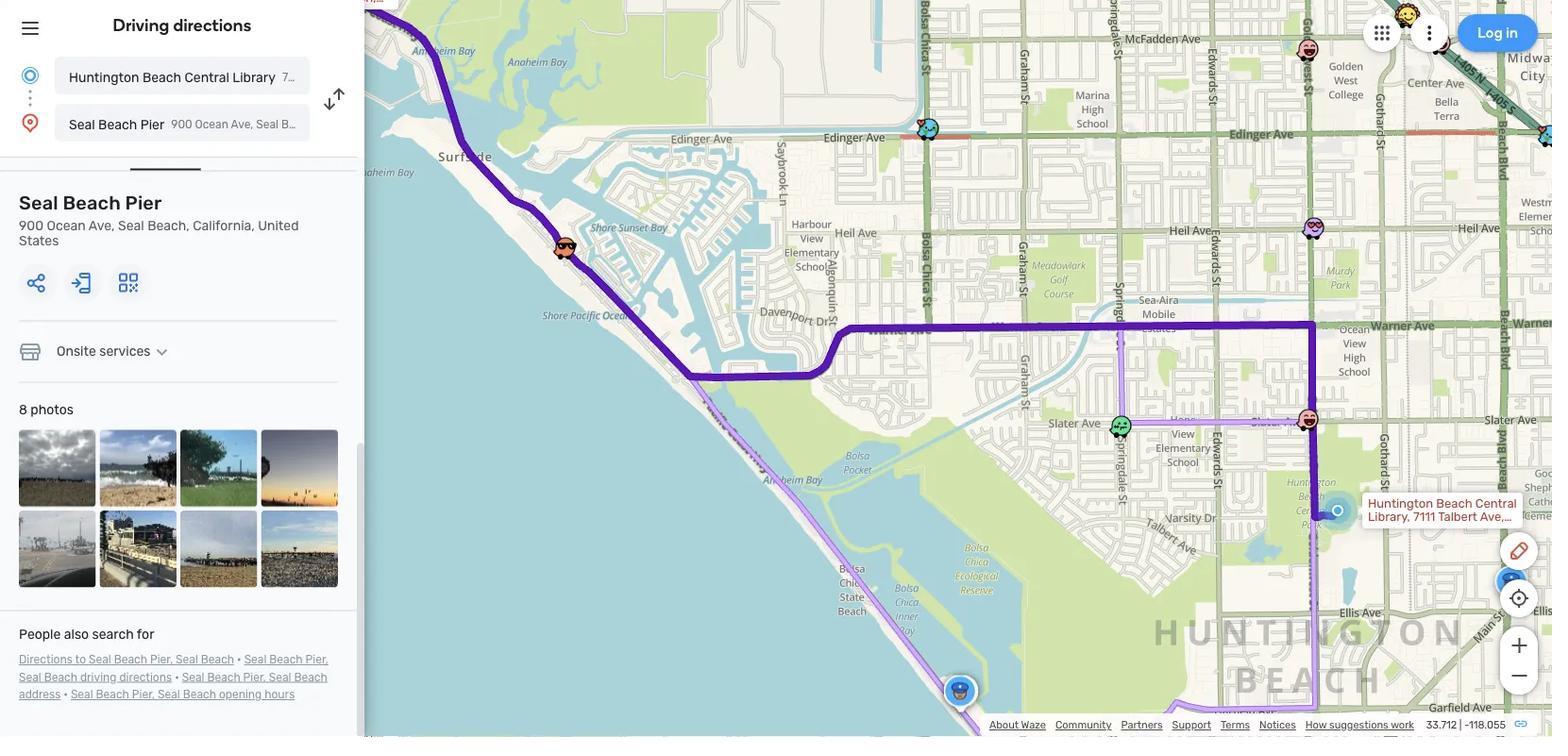 Task type: locate. For each thing, give the bounding box(es) containing it.
photos
[[31, 402, 73, 418]]

pier inside seal beach pier 900 ocean ave, seal beach, california, united states
[[125, 192, 162, 214]]

about waze link
[[989, 719, 1046, 732]]

beach inside seal beach pier 900 ocean ave, seal beach, california, united states
[[63, 192, 121, 214]]

central
[[185, 69, 229, 85]]

driving directions
[[113, 15, 252, 35]]

onsite
[[57, 344, 96, 359]]

image 2 of seal beach pier, seal beach image
[[100, 430, 177, 507]]

pier inside button
[[140, 117, 165, 132]]

33.712
[[1426, 719, 1457, 732]]

services
[[99, 344, 150, 359]]

huntington beach central library
[[69, 69, 276, 85]]

for
[[137, 627, 154, 642]]

pier,
[[150, 653, 173, 667], [305, 653, 328, 667], [243, 671, 266, 684], [132, 688, 155, 701]]

900
[[19, 218, 44, 234]]

1 vertical spatial directions
[[119, 671, 172, 684]]

pier up destination
[[140, 117, 165, 132]]

beach
[[142, 69, 181, 85], [98, 117, 137, 132], [63, 192, 121, 214], [114, 653, 147, 667], [201, 653, 234, 667], [269, 653, 303, 667], [44, 671, 77, 684], [207, 671, 240, 684], [294, 671, 327, 684], [96, 688, 129, 701], [183, 688, 216, 701]]

california,
[[193, 218, 255, 234]]

link image
[[1513, 717, 1528, 732]]

directions up central
[[173, 15, 252, 35]]

directions
[[173, 15, 252, 35], [119, 671, 172, 684]]

-
[[1464, 719, 1469, 732]]

beach,
[[147, 218, 190, 234]]

hours
[[265, 688, 295, 701]]

how suggestions work link
[[1305, 719, 1414, 732]]

onsite services button
[[57, 344, 173, 359]]

8
[[19, 402, 27, 418]]

directions to seal beach pier, seal beach
[[19, 653, 234, 667]]

seal beach pier, seal beach driving directions
[[19, 653, 328, 684]]

directions
[[19, 653, 73, 667]]

destination
[[130, 140, 200, 156]]

seal beach pier, seal beach driving directions link
[[19, 653, 328, 684]]

directions down the directions to seal beach pier, seal beach link on the bottom
[[119, 671, 172, 684]]

1 horizontal spatial directions
[[173, 15, 252, 35]]

point
[[71, 140, 102, 156]]

terms
[[1221, 719, 1250, 732]]

pier up beach,
[[125, 192, 162, 214]]

pier, inside seal beach pier, seal beach driving directions
[[305, 653, 328, 667]]

about
[[989, 719, 1019, 732]]

seal
[[69, 117, 95, 132], [19, 192, 58, 214], [118, 218, 144, 234], [89, 653, 111, 667], [176, 653, 198, 667], [244, 653, 267, 667], [19, 671, 41, 684], [182, 671, 204, 684], [269, 671, 291, 684], [71, 688, 93, 701], [158, 688, 180, 701]]

search
[[92, 627, 134, 642]]

driving
[[113, 15, 169, 35]]

pier, for seal beach pier, seal beach address
[[243, 671, 266, 684]]

seal up point at the left of the page
[[69, 117, 95, 132]]

starting point button
[[19, 140, 102, 169]]

seal inside seal beach pier button
[[69, 117, 95, 132]]

pier
[[140, 117, 165, 132], [125, 192, 162, 214]]

community link
[[1055, 719, 1112, 732]]

starting
[[19, 140, 68, 156]]

also
[[64, 627, 89, 642]]

pier for seal beach pier
[[140, 117, 165, 132]]

image 4 of seal beach pier, seal beach image
[[261, 430, 338, 507]]

support link
[[1172, 719, 1211, 732]]

seal beach pier, seal beach opening hours
[[71, 688, 295, 701]]

driving
[[80, 671, 117, 684]]

ave,
[[89, 218, 115, 234]]

0 vertical spatial directions
[[173, 15, 252, 35]]

partners
[[1121, 719, 1163, 732]]

seal up opening
[[244, 653, 267, 667]]

people
[[19, 627, 61, 642]]

destination button
[[130, 140, 200, 170]]

pier, inside seal beach pier, seal beach address
[[243, 671, 266, 684]]

directions to seal beach pier, seal beach link
[[19, 653, 234, 667]]

seal beach pier, seal beach address
[[19, 671, 327, 701]]

seal beach pier, seal beach opening hours link
[[71, 688, 295, 701]]

0 horizontal spatial directions
[[119, 671, 172, 684]]

1 vertical spatial pier
[[125, 192, 162, 214]]

0 vertical spatial pier
[[140, 117, 165, 132]]

united
[[258, 218, 299, 234]]

about waze community partners support terms notices how suggestions work
[[989, 719, 1414, 732]]

opening
[[219, 688, 262, 701]]

pier, for seal beach pier, seal beach opening hours
[[132, 688, 155, 701]]

image 7 of seal beach pier, seal beach image
[[180, 511, 257, 588]]



Task type: describe. For each thing, give the bounding box(es) containing it.
starting point
[[19, 140, 102, 156]]

118.055
[[1469, 719, 1506, 732]]

suggestions
[[1329, 719, 1388, 732]]

pier for seal beach pier 900 ocean ave, seal beach, california, united states
[[125, 192, 162, 214]]

pencil image
[[1508, 540, 1530, 563]]

address
[[19, 688, 61, 701]]

community
[[1055, 719, 1112, 732]]

beach inside button
[[98, 117, 137, 132]]

chevron down image
[[150, 344, 173, 359]]

seal up seal beach pier, seal beach address link
[[176, 653, 198, 667]]

onsite services
[[57, 344, 150, 359]]

image 1 of seal beach pier, seal beach image
[[19, 430, 96, 507]]

store image
[[19, 340, 42, 363]]

notices link
[[1259, 719, 1296, 732]]

seal beach pier, seal beach address link
[[19, 671, 327, 701]]

to
[[75, 653, 86, 667]]

waze
[[1021, 719, 1046, 732]]

beach inside button
[[142, 69, 181, 85]]

seal down driving at the left of page
[[71, 688, 93, 701]]

current location image
[[19, 64, 42, 87]]

seal up "900"
[[19, 192, 58, 214]]

seal up address
[[19, 671, 41, 684]]

seal beach pier button
[[55, 104, 310, 142]]

image 3 of seal beach pier, seal beach image
[[180, 430, 257, 507]]

|
[[1459, 719, 1462, 732]]

huntington beach central library button
[[55, 57, 310, 94]]

seal up driving at the left of page
[[89, 653, 111, 667]]

image 8 of seal beach pier, seal beach image
[[261, 511, 338, 588]]

library
[[233, 69, 276, 85]]

work
[[1391, 719, 1414, 732]]

seal up seal beach pier, seal beach opening hours link
[[182, 671, 204, 684]]

seal beach pier
[[69, 117, 165, 132]]

zoom out image
[[1507, 665, 1531, 687]]

directions inside seal beach pier, seal beach driving directions
[[119, 671, 172, 684]]

seal down seal beach pier, seal beach driving directions link
[[158, 688, 180, 701]]

pier, for seal beach pier, seal beach driving directions
[[305, 653, 328, 667]]

notices
[[1259, 719, 1296, 732]]

terms link
[[1221, 719, 1250, 732]]

image 5 of seal beach pier, seal beach image
[[19, 511, 96, 588]]

location image
[[19, 111, 42, 134]]

image 6 of seal beach pier, seal beach image
[[100, 511, 177, 588]]

seal beach pier 900 ocean ave, seal beach, california, united states
[[19, 192, 299, 249]]

huntington
[[69, 69, 139, 85]]

support
[[1172, 719, 1211, 732]]

states
[[19, 233, 59, 249]]

seal up hours
[[269, 671, 291, 684]]

seal right the ave,
[[118, 218, 144, 234]]

ocean
[[47, 218, 86, 234]]

how
[[1305, 719, 1327, 732]]

8 photos
[[19, 402, 73, 418]]

people also search for
[[19, 627, 154, 642]]

zoom in image
[[1507, 634, 1531, 657]]

partners link
[[1121, 719, 1163, 732]]

33.712 | -118.055
[[1426, 719, 1506, 732]]



Task type: vqa. For each thing, say whether or not it's contained in the screenshot.
leftmost the ca,
no



